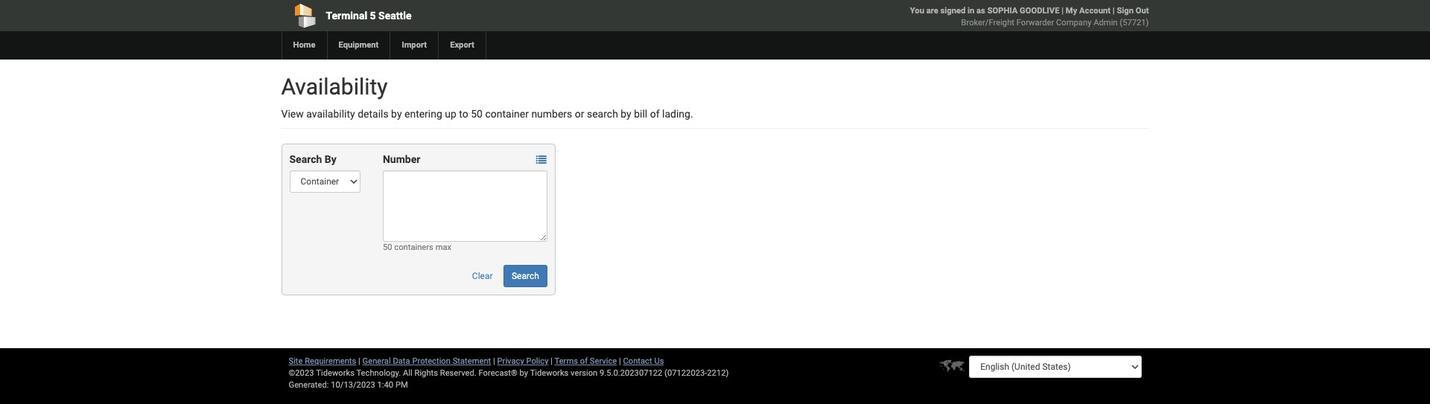 Task type: vqa. For each thing, say whether or not it's contained in the screenshot.
left 50
yes



Task type: describe. For each thing, give the bounding box(es) containing it.
generated:
[[289, 381, 329, 390]]

all
[[403, 369, 413, 379]]

privacy policy link
[[497, 357, 549, 367]]

50 containers max
[[383, 243, 452, 253]]

general
[[363, 357, 391, 367]]

entering
[[405, 108, 442, 120]]

privacy
[[497, 357, 524, 367]]

terms
[[555, 357, 578, 367]]

5
[[370, 10, 376, 22]]

search for search by
[[289, 153, 322, 165]]

| up forecast®
[[493, 357, 495, 367]]

goodlive
[[1020, 6, 1060, 16]]

in
[[968, 6, 975, 16]]

you are signed in as sophia goodlive | my account | sign out broker/freight forwarder company admin (57721)
[[910, 6, 1149, 28]]

pm
[[396, 381, 408, 390]]

are
[[927, 6, 939, 16]]

up
[[445, 108, 457, 120]]

equipment
[[339, 40, 379, 50]]

requirements
[[305, 357, 356, 367]]

Number text field
[[383, 171, 548, 242]]

export link
[[438, 31, 486, 60]]

availability
[[281, 74, 388, 100]]

view availability details by entering up to 50 container numbers or search by bill of lading.
[[281, 108, 693, 120]]

10/13/2023
[[331, 381, 375, 390]]

max
[[436, 243, 452, 253]]

2212)
[[707, 369, 729, 379]]

forwarder
[[1017, 18, 1055, 28]]

clear
[[472, 271, 493, 282]]

my account link
[[1066, 6, 1111, 16]]

| left my
[[1062, 6, 1064, 16]]

terminal
[[326, 10, 367, 22]]

data
[[393, 357, 410, 367]]

contact us link
[[623, 357, 664, 367]]

home
[[293, 40, 316, 50]]

by inside site requirements | general data protection statement | privacy policy | terms of service | contact us ©2023 tideworks technology. all rights reserved. forecast® by tideworks version 9.5.0.202307122 (07122023-2212) generated: 10/13/2023 1:40 pm
[[520, 369, 528, 379]]

general data protection statement link
[[363, 357, 491, 367]]

as
[[977, 6, 986, 16]]

0 vertical spatial of
[[650, 108, 660, 120]]

us
[[655, 357, 664, 367]]

to
[[459, 108, 469, 120]]

policy
[[526, 357, 549, 367]]

site requirements link
[[289, 357, 356, 367]]

| left general
[[358, 357, 361, 367]]

import link
[[390, 31, 438, 60]]

version
[[571, 369, 598, 379]]

terminal 5 seattle link
[[281, 0, 630, 31]]

company
[[1057, 18, 1092, 28]]

clear button
[[464, 265, 501, 288]]

view
[[281, 108, 304, 120]]

site requirements | general data protection statement | privacy policy | terms of service | contact us ©2023 tideworks technology. all rights reserved. forecast® by tideworks version 9.5.0.202307122 (07122023-2212) generated: 10/13/2023 1:40 pm
[[289, 357, 729, 390]]

equipment link
[[327, 31, 390, 60]]

2 horizontal spatial by
[[621, 108, 632, 120]]

(57721)
[[1120, 18, 1149, 28]]

search
[[587, 108, 618, 120]]

sign out link
[[1117, 6, 1149, 16]]

service
[[590, 357, 617, 367]]

technology.
[[357, 369, 401, 379]]



Task type: locate. For each thing, give the bounding box(es) containing it.
statement
[[453, 357, 491, 367]]

| up 9.5.0.202307122
[[619, 357, 621, 367]]

terms of service link
[[555, 357, 617, 367]]

50 left containers at the left bottom of the page
[[383, 243, 392, 253]]

of up version
[[580, 357, 588, 367]]

1 vertical spatial of
[[580, 357, 588, 367]]

home link
[[281, 31, 327, 60]]

out
[[1136, 6, 1149, 16]]

search button
[[504, 265, 548, 288]]

reserved.
[[440, 369, 477, 379]]

seattle
[[379, 10, 412, 22]]

1 horizontal spatial of
[[650, 108, 660, 120]]

rights
[[415, 369, 438, 379]]

0 horizontal spatial by
[[391, 108, 402, 120]]

site
[[289, 357, 303, 367]]

search
[[289, 153, 322, 165], [512, 271, 539, 282]]

search inside button
[[512, 271, 539, 282]]

50
[[471, 108, 483, 120], [383, 243, 392, 253]]

signed
[[941, 6, 966, 16]]

you
[[910, 6, 925, 16]]

lading.
[[662, 108, 693, 120]]

| up tideworks
[[551, 357, 553, 367]]

availability
[[306, 108, 355, 120]]

of right "bill"
[[650, 108, 660, 120]]

account
[[1080, 6, 1111, 16]]

by down the privacy policy link
[[520, 369, 528, 379]]

0 vertical spatial search
[[289, 153, 322, 165]]

containers
[[394, 243, 434, 253]]

(07122023-
[[665, 369, 707, 379]]

0 horizontal spatial of
[[580, 357, 588, 367]]

export
[[450, 40, 475, 50]]

50 right to
[[471, 108, 483, 120]]

1 horizontal spatial 50
[[471, 108, 483, 120]]

by
[[391, 108, 402, 120], [621, 108, 632, 120], [520, 369, 528, 379]]

sign
[[1117, 6, 1134, 16]]

of
[[650, 108, 660, 120], [580, 357, 588, 367]]

1 vertical spatial 50
[[383, 243, 392, 253]]

| left sign
[[1113, 6, 1115, 16]]

contact
[[623, 357, 652, 367]]

import
[[402, 40, 427, 50]]

by left "bill"
[[621, 108, 632, 120]]

|
[[1062, 6, 1064, 16], [1113, 6, 1115, 16], [358, 357, 361, 367], [493, 357, 495, 367], [551, 357, 553, 367], [619, 357, 621, 367]]

1 horizontal spatial by
[[520, 369, 528, 379]]

sophia
[[988, 6, 1018, 16]]

search by
[[289, 153, 337, 165]]

©2023 tideworks
[[289, 369, 355, 379]]

bill
[[634, 108, 648, 120]]

search for search
[[512, 271, 539, 282]]

container
[[485, 108, 529, 120]]

1:40
[[377, 381, 394, 390]]

protection
[[412, 357, 451, 367]]

broker/freight
[[962, 18, 1015, 28]]

0 horizontal spatial 50
[[383, 243, 392, 253]]

number
[[383, 153, 421, 165]]

1 horizontal spatial search
[[512, 271, 539, 282]]

9.5.0.202307122
[[600, 369, 663, 379]]

search left by
[[289, 153, 322, 165]]

show list image
[[536, 155, 547, 166]]

details
[[358, 108, 389, 120]]

terminal 5 seattle
[[326, 10, 412, 22]]

admin
[[1094, 18, 1118, 28]]

1 vertical spatial search
[[512, 271, 539, 282]]

of inside site requirements | general data protection statement | privacy policy | terms of service | contact us ©2023 tideworks technology. all rights reserved. forecast® by tideworks version 9.5.0.202307122 (07122023-2212) generated: 10/13/2023 1:40 pm
[[580, 357, 588, 367]]

forecast®
[[479, 369, 518, 379]]

by
[[325, 153, 337, 165]]

0 horizontal spatial search
[[289, 153, 322, 165]]

0 vertical spatial 50
[[471, 108, 483, 120]]

by right details
[[391, 108, 402, 120]]

tideworks
[[530, 369, 569, 379]]

or
[[575, 108, 585, 120]]

search right clear button
[[512, 271, 539, 282]]

numbers
[[532, 108, 573, 120]]

my
[[1066, 6, 1078, 16]]



